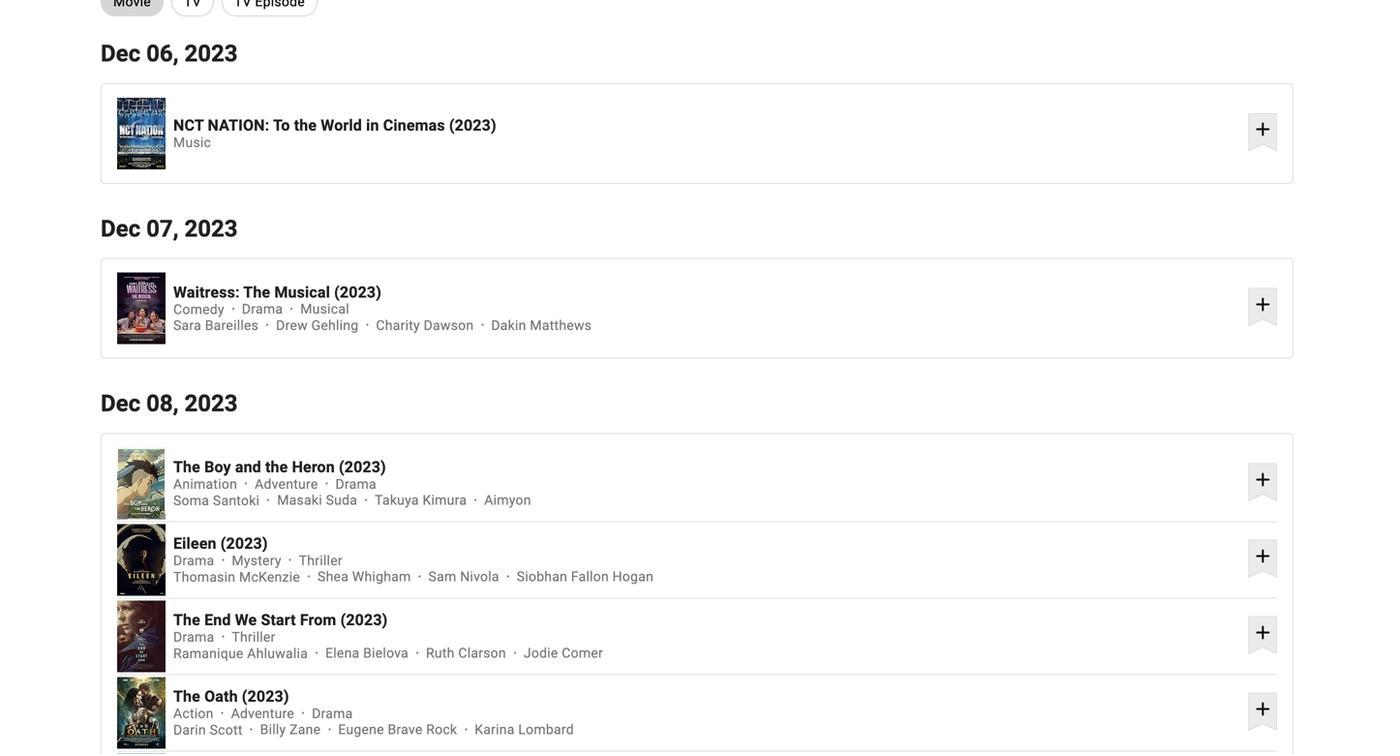 Task type: locate. For each thing, give the bounding box(es) containing it.
2 vertical spatial 2023
[[184, 390, 238, 418]]

2 group from the top
[[117, 273, 166, 344]]

2 2023 from the top
[[184, 215, 238, 242]]

2023
[[184, 40, 238, 67], [184, 215, 238, 242], [184, 390, 238, 418]]

dec left 06,
[[101, 40, 141, 67]]

start
[[261, 611, 296, 630]]

2023 right 07,
[[184, 215, 238, 242]]

masaki
[[277, 493, 322, 509]]

1 dec from the top
[[101, 40, 141, 67]]

add image for and
[[1252, 468, 1275, 491]]

bareilles
[[205, 318, 259, 334]]

2023 for dec 07, 2023
[[184, 215, 238, 242]]

musical up drew on the left of page
[[274, 283, 330, 301]]

4 group from the top
[[117, 524, 166, 596]]

the
[[294, 116, 317, 135], [265, 458, 288, 477]]

4 add image from the top
[[1252, 698, 1275, 721]]

the inside nct nation: to the world in cinemas (2023) music
[[294, 116, 317, 135]]

ahluwalia
[[247, 646, 308, 662]]

group left ramanique
[[117, 601, 166, 673]]

nct nation: to the world in cinemas (2023) image
[[117, 98, 166, 169]]

3 group from the top
[[117, 448, 166, 520]]

animation
[[173, 476, 237, 492]]

0 vertical spatial dec
[[101, 40, 141, 67]]

the right to
[[294, 116, 317, 135]]

0 vertical spatial add image
[[1252, 118, 1275, 141]]

nct
[[173, 116, 204, 135]]

the up bareilles
[[243, 283, 270, 301]]

adventure for and
[[255, 476, 318, 492]]

we
[[235, 611, 257, 630]]

group for eileen (2023)
[[117, 524, 166, 596]]

the for end
[[173, 611, 200, 630]]

group left darin
[[117, 677, 166, 749]]

1 vertical spatial 2023
[[184, 215, 238, 242]]

add image for (2023)
[[1252, 698, 1275, 721]]

3 dec from the top
[[101, 390, 141, 418]]

3 add image from the top
[[1252, 621, 1275, 644]]

dec for dec 08, 2023
[[101, 390, 141, 418]]

the right "and"
[[265, 458, 288, 477]]

(2023) inside nct nation: to the world in cinemas (2023) music
[[449, 116, 497, 135]]

rock
[[426, 722, 457, 738]]

5 group from the top
[[117, 601, 166, 673]]

group
[[117, 98, 166, 169], [117, 273, 166, 344], [117, 448, 166, 520], [117, 524, 166, 596], [117, 601, 166, 673], [117, 677, 166, 749]]

group left nct
[[117, 98, 166, 169]]

dec
[[101, 40, 141, 67], [101, 215, 141, 242], [101, 390, 141, 418]]

group left sara
[[117, 273, 166, 344]]

1 add image from the top
[[1252, 468, 1275, 491]]

1 vertical spatial adventure
[[231, 706, 295, 722]]

adventure for (2023)
[[231, 706, 295, 722]]

cinemas
[[383, 116, 445, 135]]

6 group from the top
[[117, 677, 166, 749]]

2 add image from the top
[[1252, 293, 1275, 316]]

musical
[[274, 283, 330, 301], [300, 301, 349, 317]]

(2023) right cinemas
[[449, 116, 497, 135]]

boy
[[204, 458, 231, 477]]

group for the boy and the heron (2023)
[[117, 448, 166, 520]]

0 vertical spatial 2023
[[184, 40, 238, 67]]

1 add image from the top
[[1252, 118, 1275, 141]]

eileen (2023) image
[[117, 524, 166, 596]]

the for and
[[265, 458, 288, 477]]

karina lombard
[[475, 722, 574, 738]]

group for nct nation: to the world in cinemas (2023)
[[117, 98, 166, 169]]

1 horizontal spatial the
[[294, 116, 317, 135]]

the for to
[[294, 116, 317, 135]]

1 vertical spatial thriller
[[232, 629, 276, 645]]

the up darin
[[173, 688, 200, 706]]

3 2023 from the top
[[184, 390, 238, 418]]

scott
[[210, 722, 243, 738]]

the left end
[[173, 611, 200, 630]]

the left 'boy'
[[173, 458, 200, 477]]

0 vertical spatial the
[[294, 116, 317, 135]]

masaki suda
[[277, 493, 358, 509]]

thriller up ramanique ahluwalia
[[232, 629, 276, 645]]

1 group from the top
[[117, 98, 166, 169]]

world
[[321, 116, 362, 135]]

(2023) up billy
[[242, 688, 289, 706]]

add image for we
[[1252, 621, 1275, 644]]

1 vertical spatial the
[[265, 458, 288, 477]]

dec left 08, at the left of page
[[101, 390, 141, 418]]

fallon
[[571, 569, 609, 585]]

brave
[[388, 722, 423, 738]]

drama up thomasin
[[173, 553, 214, 569]]

drew
[[276, 318, 308, 334]]

thriller up shea
[[299, 553, 343, 569]]

zane
[[290, 722, 321, 738]]

in
[[366, 116, 379, 135]]

adventure
[[255, 476, 318, 492], [231, 706, 295, 722]]

dawson
[[424, 318, 474, 334]]

darin
[[173, 722, 206, 738]]

to
[[273, 116, 290, 135]]

1 vertical spatial dec
[[101, 215, 141, 242]]

2023 right 08, at the left of page
[[184, 390, 238, 418]]

musical up drew gehling
[[300, 301, 349, 317]]

waitress: the musical (2023) button
[[173, 283, 1241, 301]]

adventure up billy
[[231, 706, 295, 722]]

dakin
[[491, 318, 527, 334]]

the for oath
[[173, 688, 200, 706]]

0 horizontal spatial the
[[265, 458, 288, 477]]

2023 right 06,
[[184, 40, 238, 67]]

1 vertical spatial add image
[[1252, 293, 1275, 316]]

karina
[[475, 722, 515, 738]]

group left eileen
[[117, 524, 166, 596]]

add image
[[1252, 468, 1275, 491], [1252, 545, 1275, 568], [1252, 621, 1275, 644], [1252, 698, 1275, 721]]

group for the oath (2023)
[[117, 677, 166, 749]]

add image
[[1252, 118, 1275, 141], [1252, 293, 1275, 316]]

thriller
[[299, 553, 343, 569], [232, 629, 276, 645]]

jodie
[[524, 646, 558, 662]]

group left soma
[[117, 448, 166, 520]]

0 vertical spatial thriller
[[299, 553, 343, 569]]

the
[[243, 283, 270, 301], [173, 458, 200, 477], [173, 611, 200, 630], [173, 688, 200, 706]]

drama
[[242, 301, 283, 317], [336, 476, 377, 492], [173, 553, 214, 569], [173, 629, 214, 645], [312, 706, 353, 722]]

heron
[[292, 458, 335, 477]]

dec left 07,
[[101, 215, 141, 242]]

dec 06, 2023
[[101, 40, 238, 67]]

2 vertical spatial dec
[[101, 390, 141, 418]]

mckenzie
[[239, 569, 300, 585]]

0 vertical spatial adventure
[[255, 476, 318, 492]]

the for boy
[[173, 458, 200, 477]]

1 2023 from the top
[[184, 40, 238, 67]]

music
[[173, 134, 211, 150]]

the boy and the heron (2023) button
[[173, 458, 1241, 477]]

adventure up the masaki
[[255, 476, 318, 492]]

1 horizontal spatial thriller
[[299, 553, 343, 569]]

shea
[[318, 569, 349, 585]]

takuya
[[375, 493, 419, 509]]

ramanique ahluwalia
[[173, 646, 308, 662]]

(2023)
[[449, 116, 497, 135], [334, 283, 382, 301], [339, 458, 386, 477], [221, 535, 268, 553], [340, 611, 388, 630], [242, 688, 289, 706]]

eileen (2023) button
[[173, 535, 1241, 553]]

2 dec from the top
[[101, 215, 141, 242]]



Task type: vqa. For each thing, say whether or not it's contained in the screenshot.
the right User
no



Task type: describe. For each thing, give the bounding box(es) containing it.
from
[[300, 611, 336, 630]]

dec for dec 06, 2023
[[101, 40, 141, 67]]

elena bielova
[[325, 646, 409, 662]]

takuya kimura
[[375, 493, 467, 509]]

whigham
[[352, 569, 411, 585]]

lombard
[[518, 722, 574, 738]]

the oath (2023)
[[173, 688, 289, 706]]

nivola
[[460, 569, 500, 585]]

drama up suda
[[336, 476, 377, 492]]

billy zane
[[260, 722, 321, 738]]

bielova
[[363, 646, 409, 662]]

drama up ramanique
[[173, 629, 214, 645]]

charity
[[376, 318, 420, 334]]

action
[[173, 706, 214, 722]]

thomasin
[[173, 569, 236, 585]]

add image for dec 07, 2023
[[1252, 293, 1275, 316]]

2023 for dec 08, 2023
[[184, 390, 238, 418]]

nation:
[[208, 116, 270, 135]]

shea whigham
[[318, 569, 411, 585]]

aimyon
[[484, 493, 531, 509]]

sara bareilles, caitlin houlahan, and charity dawson in waitress: the musical (2023) image
[[117, 273, 166, 344]]

ruth
[[426, 646, 455, 662]]

the boy and the heron (2023)
[[173, 458, 386, 477]]

end
[[204, 611, 231, 630]]

the boy and the heron (2023) image
[[117, 448, 166, 520]]

nct nation: to the world in cinemas (2023) button
[[173, 116, 1241, 135]]

the end we start from (2023) button
[[173, 611, 1241, 630]]

dec for dec 07, 2023
[[101, 215, 141, 242]]

soma santoki
[[173, 493, 260, 509]]

darin scott
[[173, 722, 243, 738]]

ramanique
[[173, 646, 244, 662]]

elena
[[325, 646, 360, 662]]

drama up drew on the left of page
[[242, 301, 283, 317]]

07,
[[146, 215, 179, 242]]

clarson
[[458, 646, 506, 662]]

the oath (2023) button
[[173, 688, 1241, 706]]

add image for dec 06, 2023
[[1252, 118, 1275, 141]]

dec 08, 2023
[[101, 390, 238, 418]]

2023 for dec 06, 2023
[[184, 40, 238, 67]]

(2023) up suda
[[339, 458, 386, 477]]

oath
[[204, 688, 238, 706]]

santoki
[[213, 493, 260, 509]]

soma
[[173, 493, 209, 509]]

(2023) up thomasin mckenzie
[[221, 535, 268, 553]]

drama up zane
[[312, 706, 353, 722]]

2 add image from the top
[[1252, 545, 1275, 568]]

(2023) up elena bielova
[[340, 611, 388, 630]]

eileen (2023)
[[173, 535, 268, 553]]

siobhan fallon hogan
[[517, 569, 654, 585]]

thomasin mckenzie
[[173, 569, 300, 585]]

charity dawson
[[376, 318, 474, 334]]

06,
[[146, 40, 179, 67]]

siobhan
[[517, 569, 568, 585]]

mystery
[[232, 553, 282, 569]]

waitress:
[[173, 283, 240, 301]]

group for the end we start from (2023)
[[117, 601, 166, 673]]

sam
[[429, 569, 457, 585]]

ruth clarson
[[426, 646, 506, 662]]

billy zane, trevor morris, karina lombard, brian o'carroll, isen robbins, aimee schoof, randolf turrow, wasé chief, darin scott, aron stevens, michelle scott, nathaly lopez, eugene brave rock, nora dale, and philip niu in the oath (2023) image
[[117, 677, 166, 749]]

drew gehling
[[276, 318, 359, 334]]

eugene
[[338, 722, 384, 738]]

suda
[[326, 493, 358, 509]]

jodie comer in the end we start from (2023) image
[[117, 601, 166, 673]]

dec 07, 2023
[[101, 215, 238, 242]]

gehling
[[311, 318, 359, 334]]

kimura
[[423, 493, 467, 509]]

sam nivola
[[429, 569, 500, 585]]

comer
[[562, 646, 603, 662]]

sara
[[173, 318, 201, 334]]

comedy
[[173, 301, 225, 317]]

billy
[[260, 722, 286, 738]]

(2023) up gehling
[[334, 283, 382, 301]]

eileen
[[173, 535, 217, 553]]

group for waitress: the musical (2023)
[[117, 273, 166, 344]]

eugene brave rock
[[338, 722, 457, 738]]

and
[[235, 458, 261, 477]]

sara bareilles
[[173, 318, 259, 334]]

jodie comer
[[524, 646, 603, 662]]

0 horizontal spatial thriller
[[232, 629, 276, 645]]

matthews
[[530, 318, 592, 334]]

hogan
[[613, 569, 654, 585]]

08,
[[146, 390, 179, 418]]

waitress: the musical (2023)
[[173, 283, 382, 301]]

dakin matthews
[[491, 318, 592, 334]]

nct nation: to the world in cinemas (2023) music
[[173, 116, 497, 150]]

the end we start from (2023)
[[173, 611, 388, 630]]



